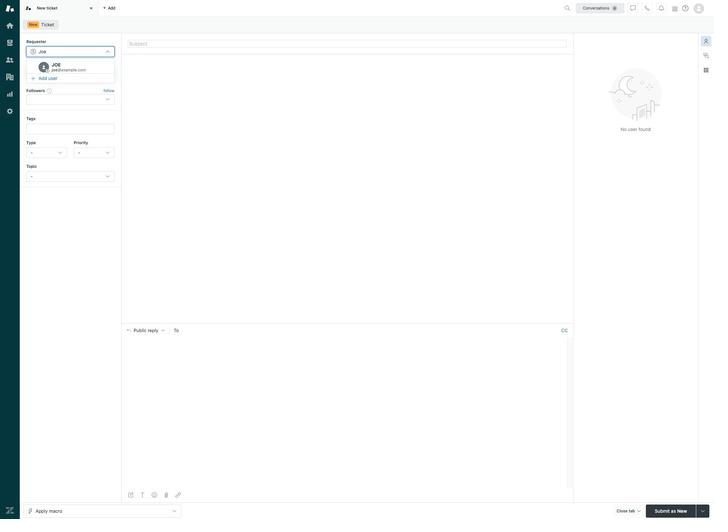 Task type: locate. For each thing, give the bounding box(es) containing it.
views image
[[6, 39, 14, 47]]

get help image
[[683, 5, 689, 11]]

get started image
[[6, 21, 14, 30]]

customers image
[[6, 56, 14, 64]]

option
[[27, 60, 114, 74]]

tabs tab list
[[20, 0, 563, 16]]

None field
[[183, 328, 559, 334]]

add link (cmd k) image
[[176, 493, 181, 498]]

list box
[[26, 58, 115, 83]]

Subject field
[[128, 40, 567, 48]]

search name or contact info field
[[39, 49, 103, 55]]

insert emojis image
[[152, 493, 157, 498]]

draft mode image
[[128, 493, 133, 498]]

organizations image
[[6, 73, 14, 81]]

tab
[[20, 0, 99, 16]]

zendesk image
[[6, 507, 14, 516]]



Task type: describe. For each thing, give the bounding box(es) containing it.
reporting image
[[6, 90, 14, 99]]

apps image
[[704, 68, 710, 73]]

close image
[[88, 5, 95, 12]]

format text image
[[140, 493, 145, 498]]

zendesk products image
[[673, 6, 678, 11]]

add attachment image
[[164, 493, 169, 498]]

zendesk support image
[[6, 4, 14, 13]]

admin image
[[6, 107, 14, 116]]

main element
[[0, 0, 20, 520]]

button displays agent's chat status as invisible. image
[[631, 5, 636, 11]]

secondary element
[[20, 18, 715, 31]]

customer context image
[[704, 39, 710, 44]]

notifications image
[[660, 5, 665, 11]]

info on adding followers image
[[47, 88, 52, 94]]

minimize composer image
[[345, 321, 350, 326]]



Task type: vqa. For each thing, say whether or not it's contained in the screenshot.
12th ROW from the top
no



